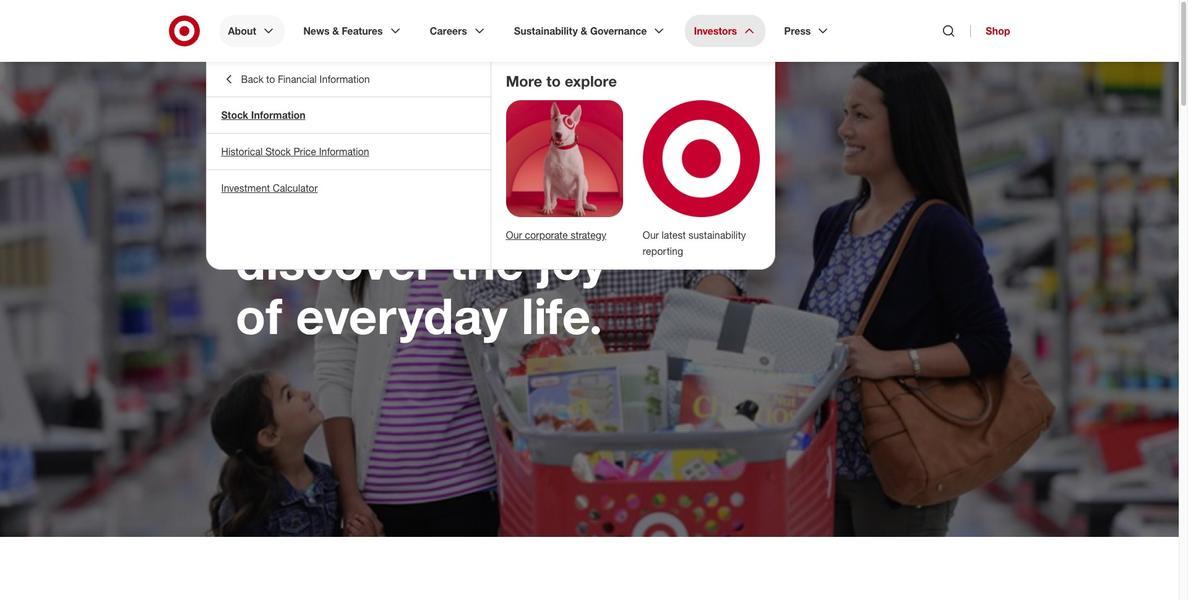 Task type: describe. For each thing, give the bounding box(es) containing it.
about we're here to help all families discover the joy of everyday life.
[[235, 101, 607, 346]]

stock information link
[[206, 97, 490, 133]]

price
[[294, 145, 316, 158]]

life.
[[521, 285, 603, 346]]

historical stock price information
[[221, 145, 369, 158]]

all
[[350, 176, 404, 237]]

features
[[342, 25, 383, 37]]

information inside the stock information link
[[251, 109, 306, 121]]

families
[[418, 176, 601, 237]]

stock inside the stock information link
[[221, 109, 248, 121]]

corporate
[[525, 229, 568, 241]]

our corporate strategy link
[[506, 229, 606, 241]]

investors link
[[685, 15, 766, 47]]

financial
[[278, 73, 317, 85]]

to inside about we're here to help all families discover the joy of everyday life.
[[500, 122, 547, 183]]

news & features link
[[295, 15, 411, 47]]

information for price
[[319, 145, 369, 158]]

the
[[449, 231, 524, 291]]

strategy
[[571, 229, 606, 241]]

& for news
[[332, 25, 339, 37]]

discover
[[235, 231, 435, 291]]

careers
[[430, 25, 467, 37]]

historical stock price information link
[[206, 134, 490, 170]]

reporting
[[643, 245, 683, 257]]

our latest sustainability reporting link
[[643, 229, 746, 257]]

to for back
[[266, 73, 275, 85]]

governance
[[590, 25, 647, 37]]

investors
[[694, 25, 737, 37]]

of
[[235, 285, 282, 346]]

site navigation element
[[0, 0, 1188, 600]]

sustainability
[[689, 229, 746, 241]]

careers link
[[421, 15, 496, 47]]



Task type: vqa. For each thing, say whether or not it's contained in the screenshot.
2nd Learn more from the top of the page
no



Task type: locate. For each thing, give the bounding box(es) containing it.
information for financial
[[320, 73, 370, 85]]

0 vertical spatial stock
[[221, 109, 248, 121]]

1 vertical spatial about
[[235, 101, 278, 120]]

0 horizontal spatial our
[[506, 229, 522, 241]]

2 our from the left
[[643, 229, 659, 241]]

stock inside historical stock price information link
[[265, 145, 291, 158]]

1 horizontal spatial &
[[581, 25, 587, 37]]

our
[[506, 229, 522, 241], [643, 229, 659, 241]]

1 our from the left
[[506, 229, 522, 241]]

& for sustainability
[[581, 25, 587, 37]]

our left 'corporate'
[[506, 229, 522, 241]]

calculator
[[273, 182, 318, 194]]

about inside about we're here to help all families discover the joy of everyday life.
[[235, 101, 278, 120]]

to inside button
[[266, 73, 275, 85]]

about for about
[[228, 25, 256, 37]]

information up 'historical stock price information'
[[251, 109, 306, 121]]

about for about we're here to help all families discover the joy of everyday life.
[[235, 101, 278, 120]]

information inside back to financial information button
[[320, 73, 370, 85]]

about down back
[[235, 101, 278, 120]]

shop
[[986, 25, 1010, 37]]

back to financial information
[[241, 73, 370, 85]]

to
[[546, 72, 561, 90], [266, 73, 275, 85], [500, 122, 547, 183]]

investment calculator link
[[206, 170, 490, 206]]

& left the governance at top
[[581, 25, 587, 37]]

sustainability
[[514, 25, 578, 37]]

news
[[303, 25, 330, 37]]

joy
[[538, 231, 607, 291]]

press
[[784, 25, 811, 37]]

news & features
[[303, 25, 383, 37]]

sustainability & governance link
[[505, 15, 675, 47]]

information
[[320, 73, 370, 85], [251, 109, 306, 121], [319, 145, 369, 158]]

sustainability & governance
[[514, 25, 647, 37]]

our for our corporate strategy
[[506, 229, 522, 241]]

help
[[235, 176, 336, 237]]

about inside about link
[[228, 25, 256, 37]]

more to explore
[[506, 72, 617, 90]]

about
[[228, 25, 256, 37], [235, 101, 278, 120]]

investment
[[221, 182, 270, 194]]

0 vertical spatial about
[[228, 25, 256, 37]]

our inside our latest sustainability reporting
[[643, 229, 659, 241]]

2 & from the left
[[581, 25, 587, 37]]

0 vertical spatial information
[[320, 73, 370, 85]]

stock left price
[[265, 145, 291, 158]]

information down the stock information link
[[319, 145, 369, 158]]

about up back
[[228, 25, 256, 37]]

we're
[[235, 122, 367, 183]]

1 vertical spatial stock
[[265, 145, 291, 158]]

2 vertical spatial information
[[319, 145, 369, 158]]

our for our latest sustainability reporting
[[643, 229, 659, 241]]

more
[[506, 72, 542, 90]]

historical
[[221, 145, 263, 158]]

back
[[241, 73, 264, 85]]

0 horizontal spatial stock
[[221, 109, 248, 121]]

to for more
[[546, 72, 561, 90]]

1 horizontal spatial our
[[643, 229, 659, 241]]

latest
[[662, 229, 686, 241]]

here
[[381, 122, 486, 183]]

about link
[[219, 15, 285, 47]]

0 horizontal spatial &
[[332, 25, 339, 37]]

investment calculator
[[221, 182, 318, 194]]

explore
[[565, 72, 617, 90]]

everyday
[[296, 285, 508, 346]]

our corporate strategy
[[506, 229, 606, 241]]

our latest sustainability reporting
[[643, 229, 746, 257]]

information up the stock information link
[[320, 73, 370, 85]]

back to financial information button
[[206, 62, 490, 97]]

our up reporting at the top
[[643, 229, 659, 241]]

shop link
[[970, 25, 1010, 37]]

& right news
[[332, 25, 339, 37]]

press link
[[776, 15, 839, 47]]

&
[[332, 25, 339, 37], [581, 25, 587, 37]]

stock up historical
[[221, 109, 248, 121]]

stock information
[[221, 109, 306, 121]]

information inside historical stock price information link
[[319, 145, 369, 158]]

stock
[[221, 109, 248, 121], [265, 145, 291, 158]]

target's mascot bullseye in front of red background image
[[506, 100, 623, 217]]

1 vertical spatial information
[[251, 109, 306, 121]]

1 & from the left
[[332, 25, 339, 37]]

target bullseye logo image
[[643, 100, 760, 217]]

1 horizontal spatial stock
[[265, 145, 291, 158]]



